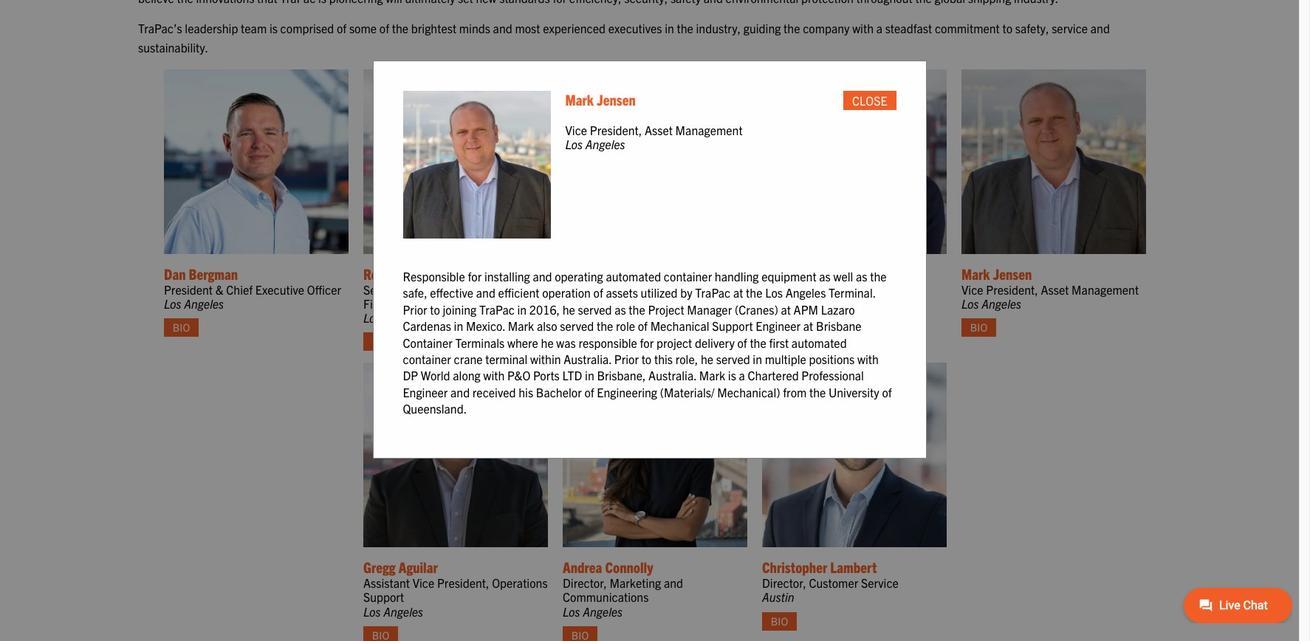 Task type: locate. For each thing, give the bounding box(es) containing it.
engineer up queensland.
[[403, 385, 448, 399]]

vice president, asset management los angeles
[[566, 123, 743, 152]]

2 vertical spatial to
[[642, 352, 652, 366]]

mark
[[566, 90, 594, 109], [962, 264, 990, 283], [508, 319, 534, 333], [699, 368, 726, 383]]

jensen
[[597, 90, 636, 109], [993, 264, 1032, 283]]

engineer up first
[[756, 319, 801, 333]]

2 president from the left
[[588, 282, 636, 297]]

a left steadfast
[[877, 21, 883, 36]]

to
[[1003, 21, 1013, 36], [430, 302, 440, 317], [642, 352, 652, 366]]

support inside gregg aguilar assistant vice president, operations support los angeles
[[363, 590, 404, 605]]

angeles inside vice president, asset management los angeles
[[586, 137, 625, 152]]

1 vertical spatial management
[[1072, 282, 1139, 297]]

asset inside mark jensen vice president, asset management los angeles
[[1041, 282, 1069, 297]]

container down container
[[403, 352, 451, 366]]

0 horizontal spatial management
[[676, 123, 743, 137]]

he down operation
[[563, 302, 575, 317]]

0 horizontal spatial is
[[270, 21, 278, 36]]

0 vertical spatial to
[[1003, 21, 1013, 36]]

& inside dan bergman president & chief executive officer los angeles
[[215, 282, 224, 297]]

1 vertical spatial for
[[640, 335, 654, 350]]

1 vertical spatial is
[[728, 368, 736, 383]]

jensen inside mark jensen vice president, asset management los angeles
[[993, 264, 1032, 283]]

director, inside "andrea connolly director, marketing and communications los angeles"
[[563, 576, 607, 590]]

mark inside mark jensen vice president, asset management los angeles
[[962, 264, 990, 283]]

a
[[877, 21, 883, 36], [739, 368, 745, 383]]

0 horizontal spatial &
[[215, 282, 224, 297]]

operations inside richard mastroianni vice president & general manager, operations los angeles
[[563, 296, 619, 311]]

he down also
[[541, 335, 554, 350]]

executive
[[255, 282, 304, 297]]

lazaro
[[821, 302, 855, 317]]

1 director, from the left
[[563, 576, 607, 590]]

0 horizontal spatial prior
[[403, 302, 427, 317]]

manager
[[687, 302, 732, 317]]

a inside responsible for installing and operating automated container handling equipment as well as the safe, effective and efficient operation of assets utilized by trapac at the los angeles terminal. prior to joining trapac in 2016, he served as the project manager (cranes) at apm lazaro cardenas in mexico. mark also served the role of mechanical support engineer at brisbane container terminals where he was responsible for project delivery of the first automated container crane terminal within australia. prior to this role, he served in multiple positions with dp world along with p&o ports ltd in brisbane, australia. mark is a chartered professional engineer and received his bachelor of engineering (materials/ mechanical) from the university of queensland.
[[739, 368, 745, 383]]

as down the assets
[[615, 302, 626, 317]]

of
[[337, 21, 347, 36], [380, 21, 389, 36], [594, 285, 603, 300], [638, 319, 648, 333], [738, 335, 747, 350], [585, 385, 594, 399], [882, 385, 892, 399]]

is inside responsible for installing and operating automated container handling equipment as well as the safe, effective and efficient operation of assets utilized by trapac at the los angeles terminal. prior to joining trapac in 2016, he served as the project manager (cranes) at apm lazaro cardenas in mexico. mark also served the role of mechanical support engineer at brisbane container terminals where he was responsible for project delivery of the first automated container crane terminal within australia. prior to this role, he served in multiple positions with dp world along with p&o ports ltd in brisbane, australia. mark is a chartered professional engineer and received his bachelor of engineering (materials/ mechanical) from the university of queensland.
[[728, 368, 736, 383]]

1 horizontal spatial president
[[588, 282, 636, 297]]

& right the assets
[[639, 282, 647, 297]]

0 vertical spatial asset
[[645, 123, 673, 137]]

positions
[[809, 352, 855, 366]]

1 horizontal spatial prior
[[615, 352, 639, 366]]

0 vertical spatial with
[[853, 21, 874, 36]]

officer
[[307, 282, 341, 297], [413, 296, 447, 311]]

2 & from the left
[[639, 282, 647, 297]]

management inside vice president, asset management los angeles
[[676, 123, 743, 137]]

trapac up the manager
[[695, 285, 731, 300]]

australia.
[[564, 352, 612, 366], [649, 368, 697, 383]]

served up was
[[560, 319, 594, 333]]

operations left andrea
[[492, 576, 548, 590]]

responsible for installing and operating automated container handling equipment as well as the safe, effective and efficient operation of assets utilized by trapac at the los angeles terminal. prior to joining trapac in 2016, he served as the project manager (cranes) at apm lazaro cardenas in mexico. mark also served the role of mechanical support engineer at brisbane container terminals where he was responsible for project delivery of the first automated container crane terminal within australia. prior to this role, he served in multiple positions with dp world along with p&o ports ltd in brisbane, australia. mark is a chartered professional engineer and received his bachelor of engineering (materials/ mechanical) from the university of queensland.
[[403, 269, 892, 416]]

for left project
[[640, 335, 654, 350]]

1 horizontal spatial support
[[712, 319, 753, 333]]

angeles
[[586, 137, 625, 152], [786, 285, 826, 300], [184, 296, 224, 311], [982, 296, 1022, 311], [384, 310, 423, 325], [583, 310, 623, 325], [783, 310, 822, 325], [384, 604, 423, 619], [583, 604, 623, 619]]

1 horizontal spatial a
[[877, 21, 883, 36]]

chief up mexico.
[[478, 282, 505, 297]]

2 horizontal spatial at
[[804, 319, 814, 333]]

1 horizontal spatial &
[[639, 282, 647, 297]]

1 horizontal spatial as
[[820, 269, 831, 284]]

terminal.
[[829, 285, 876, 300]]

at
[[734, 285, 744, 300], [781, 302, 791, 317], [804, 319, 814, 333]]

close button
[[844, 91, 896, 110]]

angeles inside ron triemstra senior vice president, chief financial officer los angeles
[[384, 310, 423, 325]]

connolly
[[605, 558, 653, 576]]

los inside vice president, asset management los angeles
[[566, 137, 583, 152]]

served down the assets
[[578, 302, 612, 317]]

to up cardenas
[[430, 302, 440, 317]]

0 horizontal spatial officer
[[307, 282, 341, 297]]

0 vertical spatial jensen
[[597, 90, 636, 109]]

operations down operating
[[563, 296, 619, 311]]

1 vertical spatial trapac
[[479, 302, 515, 317]]

chief left executive at left top
[[226, 282, 253, 297]]

as left well
[[820, 269, 831, 284]]

chief inside ron triemstra senior vice president, chief financial officer los angeles
[[478, 282, 505, 297]]

1 vertical spatial container
[[403, 352, 451, 366]]

vice inside ron triemstra senior vice president, chief financial officer los angeles
[[399, 282, 421, 297]]

1 horizontal spatial he
[[563, 302, 575, 317]]

the right guiding
[[784, 21, 800, 36]]

minds
[[459, 21, 490, 36]]

support down gregg
[[363, 590, 404, 605]]

0 horizontal spatial he
[[541, 335, 554, 350]]

prior down safe,
[[403, 302, 427, 317]]

0 horizontal spatial operations
[[492, 576, 548, 590]]

2 vertical spatial served
[[716, 352, 750, 366]]

1 vertical spatial to
[[430, 302, 440, 317]]

1 & from the left
[[215, 282, 224, 297]]

with up received
[[484, 368, 505, 383]]

1 vertical spatial operations
[[492, 576, 548, 590]]

is up the mechanical)
[[728, 368, 736, 383]]

jensen for mark jensen vice president, asset management los angeles
[[993, 264, 1032, 283]]

of right some
[[380, 21, 389, 36]]

0 vertical spatial automated
[[606, 269, 661, 284]]

0 horizontal spatial asset
[[645, 123, 673, 137]]

0 horizontal spatial for
[[468, 269, 482, 284]]

andrea connolly director, marketing and communications los angeles
[[563, 558, 683, 619]]

1 horizontal spatial australia.
[[649, 368, 697, 383]]

1 horizontal spatial chief
[[478, 282, 505, 297]]

safety,
[[1016, 21, 1049, 36]]

0 horizontal spatial automated
[[606, 269, 661, 284]]

1 horizontal spatial asset
[[1041, 282, 1069, 297]]

vice inside richard mastroianni vice president & general manager, operations los angeles
[[563, 282, 585, 297]]

1 horizontal spatial jensen
[[993, 264, 1032, 283]]

2 director, from the left
[[762, 576, 807, 590]]

1 vertical spatial automated
[[792, 335, 847, 350]]

bio link for ron
[[363, 333, 398, 351]]

0 horizontal spatial australia.
[[564, 352, 612, 366]]

operations inside gregg aguilar assistant vice president, operations support los angeles
[[492, 576, 548, 590]]

director, left customer
[[762, 576, 807, 590]]

industry,
[[696, 21, 741, 36]]

richard
[[563, 264, 606, 283]]

the up terminal.
[[870, 269, 887, 284]]

mendez
[[793, 264, 836, 283]]

0 horizontal spatial container
[[403, 352, 451, 366]]

0 horizontal spatial a
[[739, 368, 745, 383]]

1 horizontal spatial at
[[781, 302, 791, 317]]

and down installing
[[476, 285, 496, 300]]

operations
[[563, 296, 619, 311], [492, 576, 548, 590]]

0 horizontal spatial jensen
[[597, 90, 636, 109]]

close
[[853, 93, 888, 108]]

bio for richard
[[572, 335, 589, 348]]

and left the most in the left top of the page
[[493, 21, 512, 36]]

1 horizontal spatial engineer
[[756, 319, 801, 333]]

1 chief from the left
[[226, 282, 253, 297]]

was
[[557, 335, 576, 350]]

officer up cardenas
[[413, 296, 447, 311]]

australia. down this
[[649, 368, 697, 383]]

bergman
[[189, 264, 238, 283]]

los inside "andrea connolly director, marketing and communications los angeles"
[[563, 604, 580, 619]]

president, inside mark jensen vice president, asset management los angeles
[[986, 282, 1039, 297]]

mark jensen dialog
[[373, 61, 927, 458]]

guiding
[[744, 21, 781, 36]]

1 horizontal spatial is
[[728, 368, 736, 383]]

at down apm
[[804, 319, 814, 333]]

executives
[[609, 21, 662, 36]]

aguilar
[[399, 558, 438, 576]]

brisbane
[[816, 319, 862, 333]]

0 vertical spatial prior
[[403, 302, 427, 317]]

bio for marc
[[771, 335, 788, 348]]

los inside responsible for installing and operating automated container handling equipment as well as the safe, effective and efficient operation of assets utilized by trapac at the los angeles terminal. prior to joining trapac in 2016, he served as the project manager (cranes) at apm lazaro cardenas in mexico. mark also served the role of mechanical support engineer at brisbane container terminals where he was responsible for project delivery of the first automated container crane terminal within australia. prior to this role, he served in multiple positions with dp world along with p&o ports ltd in brisbane, australia. mark is a chartered professional engineer and received his bachelor of engineering (materials/ mechanical) from the university of queensland.
[[765, 285, 783, 300]]

and right marketing
[[664, 576, 683, 590]]

delivery
[[695, 335, 735, 350]]

this
[[654, 352, 673, 366]]

& right dan on the left top of the page
[[215, 282, 224, 297]]

automated up the positions
[[792, 335, 847, 350]]

for
[[468, 269, 482, 284], [640, 335, 654, 350]]

0 horizontal spatial trapac
[[479, 302, 515, 317]]

at down handling
[[734, 285, 744, 300]]

jensen inside dialog
[[597, 90, 636, 109]]

in inside trapac's leadership team is comprised of some of the brightest minds and most experienced executives in the industry, guiding the company with a steadfast commitment to safety, service and sustainability.
[[665, 21, 674, 36]]

angeles inside richard mastroianni vice president & general manager, operations los angeles
[[583, 310, 623, 325]]

responsible
[[403, 269, 465, 284]]

0 horizontal spatial chief
[[226, 282, 253, 297]]

0 vertical spatial a
[[877, 21, 883, 36]]

1 president from the left
[[164, 282, 213, 297]]

president inside richard mastroianni vice president & general manager, operations los angeles
[[588, 282, 636, 297]]

of right delivery
[[738, 335, 747, 350]]

0 horizontal spatial at
[[734, 285, 744, 300]]

cardenas
[[403, 319, 451, 333]]

1 vertical spatial support
[[363, 590, 404, 605]]

trapac's
[[138, 21, 182, 36]]

2 horizontal spatial to
[[1003, 21, 1013, 36]]

support up delivery
[[712, 319, 753, 333]]

chief
[[226, 282, 253, 297], [478, 282, 505, 297]]

marketing
[[610, 576, 661, 590]]

served down delivery
[[716, 352, 750, 366]]

commitment
[[935, 21, 1000, 36]]

1 vertical spatial jensen
[[993, 264, 1032, 283]]

is right team
[[270, 21, 278, 36]]

efficient
[[498, 285, 540, 300]]

1 vertical spatial served
[[560, 319, 594, 333]]

vice inside vice president, asset management los angeles
[[566, 123, 587, 137]]

1 horizontal spatial operations
[[563, 296, 619, 311]]

dan
[[164, 264, 186, 283]]

0 vertical spatial engineer
[[756, 319, 801, 333]]

as
[[820, 269, 831, 284], [856, 269, 868, 284], [615, 302, 626, 317]]

the left first
[[750, 335, 767, 350]]

management
[[676, 123, 743, 137], [1072, 282, 1139, 297]]

2 horizontal spatial he
[[701, 352, 714, 366]]

0 horizontal spatial director,
[[563, 576, 607, 590]]

0 horizontal spatial engineer
[[403, 385, 448, 399]]

0 horizontal spatial president
[[164, 282, 213, 297]]

director, left marketing
[[563, 576, 607, 590]]

1 horizontal spatial trapac
[[695, 285, 731, 300]]

with right company
[[853, 21, 874, 36]]

most
[[515, 21, 540, 36]]

vice inside mark jensen vice president, asset management los angeles
[[962, 282, 984, 297]]

0 vertical spatial container
[[664, 269, 712, 284]]

jensen for mark jensen
[[597, 90, 636, 109]]

assets
[[606, 285, 638, 300]]

container
[[403, 335, 453, 350]]

1 vertical spatial prior
[[615, 352, 639, 366]]

container
[[664, 269, 712, 284], [403, 352, 451, 366]]

2 chief from the left
[[478, 282, 505, 297]]

in up chartered
[[753, 352, 762, 366]]

0 horizontal spatial support
[[363, 590, 404, 605]]

0 vertical spatial at
[[734, 285, 744, 300]]

to left this
[[642, 352, 652, 366]]

trapac up mexico.
[[479, 302, 515, 317]]

1 vertical spatial asset
[[1041, 282, 1069, 297]]

vice
[[566, 123, 587, 137], [399, 282, 421, 297], [563, 282, 585, 297], [762, 282, 784, 297], [962, 282, 984, 297], [413, 576, 435, 590]]

0 vertical spatial is
[[270, 21, 278, 36]]

operation
[[542, 285, 591, 300]]

he down delivery
[[701, 352, 714, 366]]

los inside richard mastroianni vice president & general manager, operations los angeles
[[563, 310, 580, 325]]

1 horizontal spatial director,
[[762, 576, 807, 590]]

project
[[648, 302, 685, 317]]

1 horizontal spatial officer
[[413, 296, 447, 311]]

1 vertical spatial a
[[739, 368, 745, 383]]

angeles inside marc mendez vice president, information technology los angeles
[[783, 310, 822, 325]]

at left apm
[[781, 302, 791, 317]]

0 vertical spatial operations
[[563, 296, 619, 311]]

in right executives
[[665, 21, 674, 36]]

information
[[842, 282, 901, 297]]

automated up the assets
[[606, 269, 661, 284]]

officer right executive at left top
[[307, 282, 341, 297]]

with up university
[[858, 352, 879, 366]]

the left brightest
[[392, 21, 409, 36]]

container up by
[[664, 269, 712, 284]]

australia. up ltd
[[564, 352, 612, 366]]

officer inside dan bergman president & chief executive officer los angeles
[[307, 282, 341, 297]]

for up 'effective'
[[468, 269, 482, 284]]

2 vertical spatial at
[[804, 319, 814, 333]]

also
[[537, 319, 558, 333]]

is
[[270, 21, 278, 36], [728, 368, 736, 383]]

0 vertical spatial support
[[712, 319, 753, 333]]

bio for mark
[[971, 321, 988, 334]]

role,
[[676, 352, 698, 366]]

a up the mechanical)
[[739, 368, 745, 383]]

1 horizontal spatial management
[[1072, 282, 1139, 297]]

director, inside christopher lambert director, customer service austin
[[762, 576, 807, 590]]

to left the safety,
[[1003, 21, 1013, 36]]

brightest
[[411, 21, 457, 36]]

mark jensen
[[566, 90, 636, 109]]

leadership
[[185, 21, 238, 36]]

as right well
[[856, 269, 868, 284]]

effective
[[430, 285, 474, 300]]

the left the industry,
[[677, 21, 694, 36]]

and
[[493, 21, 512, 36], [1091, 21, 1110, 36], [533, 269, 552, 284], [476, 285, 496, 300], [451, 385, 470, 399], [664, 576, 683, 590]]

where
[[507, 335, 538, 350]]

bio link
[[164, 318, 199, 337], [962, 318, 997, 337], [363, 333, 398, 351], [563, 333, 598, 351], [762, 333, 797, 351], [762, 612, 797, 631]]

0 vertical spatial management
[[676, 123, 743, 137]]

1 vertical spatial he
[[541, 335, 554, 350]]

prior up brisbane,
[[615, 352, 639, 366]]

0 vertical spatial australia.
[[564, 352, 612, 366]]



Task type: vqa. For each thing, say whether or not it's contained in the screenshot.
Contact Us "link"
no



Task type: describe. For each thing, give the bounding box(es) containing it.
general
[[650, 282, 689, 297]]

and down along in the bottom left of the page
[[451, 385, 470, 399]]

financial
[[363, 296, 410, 311]]

1 vertical spatial at
[[781, 302, 791, 317]]

professional
[[802, 368, 864, 383]]

ltd
[[563, 368, 582, 383]]

1 horizontal spatial container
[[664, 269, 712, 284]]

the up role
[[629, 302, 645, 317]]

multiple
[[765, 352, 807, 366]]

received
[[473, 385, 516, 399]]

1 vertical spatial with
[[858, 352, 879, 366]]

brisbane,
[[597, 368, 646, 383]]

0 vertical spatial for
[[468, 269, 482, 284]]

in down the efficient
[[518, 302, 527, 317]]

mark jensen vice president, asset management los angeles
[[962, 264, 1139, 311]]

bio link for richard
[[563, 333, 598, 351]]

christopher lambert director, customer service austin
[[762, 558, 899, 605]]

p&o
[[508, 368, 531, 383]]

& inside richard mastroianni vice president & general manager, operations los angeles
[[639, 282, 647, 297]]

service
[[861, 576, 899, 590]]

dp
[[403, 368, 418, 383]]

bio link for dan
[[164, 318, 199, 337]]

within
[[530, 352, 561, 366]]

1 horizontal spatial to
[[642, 352, 652, 366]]

communications
[[563, 590, 649, 605]]

mastroianni
[[609, 264, 675, 283]]

of left some
[[337, 21, 347, 36]]

los inside mark jensen vice president, asset management los angeles
[[962, 296, 979, 311]]

ports
[[533, 368, 560, 383]]

team
[[241, 21, 267, 36]]

engineering
[[597, 385, 658, 399]]

equipment
[[762, 269, 817, 284]]

well
[[834, 269, 854, 284]]

vice inside marc mendez vice president, information technology los angeles
[[762, 282, 784, 297]]

in right ltd
[[585, 368, 594, 383]]

to inside trapac's leadership team is comprised of some of the brightest minds and most experienced executives in the industry, guiding the company with a steadfast commitment to safety, service and sustainability.
[[1003, 21, 1013, 36]]

of right role
[[638, 319, 648, 333]]

bio link for christopher
[[762, 612, 797, 631]]

operating
[[555, 269, 603, 284]]

0 vertical spatial served
[[578, 302, 612, 317]]

handling
[[715, 269, 759, 284]]

mexico.
[[466, 319, 505, 333]]

richard mastroianni vice president & general manager, operations los angeles
[[563, 264, 740, 325]]

0 vertical spatial he
[[563, 302, 575, 317]]

some
[[349, 21, 377, 36]]

christopher
[[762, 558, 828, 576]]

asset inside vice president, asset management los angeles
[[645, 123, 673, 137]]

utilized
[[641, 285, 678, 300]]

los inside marc mendez vice president, information technology los angeles
[[762, 310, 780, 325]]

ron
[[363, 264, 385, 283]]

from
[[783, 385, 807, 399]]

assistant
[[363, 576, 410, 590]]

terminal
[[486, 352, 528, 366]]

company
[[803, 21, 850, 36]]

andrea
[[563, 558, 602, 576]]

marc
[[762, 264, 790, 283]]

sustainability.
[[138, 40, 208, 55]]

and up the efficient
[[533, 269, 552, 284]]

1 horizontal spatial for
[[640, 335, 654, 350]]

president, inside ron triemstra senior vice president, chief financial officer los angeles
[[423, 282, 475, 297]]

support inside responsible for installing and operating automated container handling equipment as well as the safe, effective and efficient operation of assets utilized by trapac at the los angeles terminal. prior to joining trapac in 2016, he served as the project manager (cranes) at apm lazaro cardenas in mexico. mark also served the role of mechanical support engineer at brisbane container terminals where he was responsible for project delivery of the first automated container crane terminal within australia. prior to this role, he served in multiple positions with dp world along with p&o ports ltd in brisbane, australia. mark is a chartered professional engineer and received his bachelor of engineering (materials/ mechanical) from the university of queensland.
[[712, 319, 753, 333]]

officer inside ron triemstra senior vice president, chief financial officer los angeles
[[413, 296, 447, 311]]

the up (cranes)
[[746, 285, 763, 300]]

2 vertical spatial he
[[701, 352, 714, 366]]

safe,
[[403, 285, 427, 300]]

chief inside dan bergman president & chief executive officer los angeles
[[226, 282, 253, 297]]

austin
[[762, 590, 795, 605]]

senior
[[363, 282, 396, 297]]

joining
[[443, 302, 477, 317]]

gregg aguilar assistant vice president, operations support los angeles
[[363, 558, 548, 619]]

of right bachelor
[[585, 385, 594, 399]]

los inside gregg aguilar assistant vice president, operations support los angeles
[[363, 604, 381, 619]]

(materials/
[[660, 385, 715, 399]]

mechanical
[[651, 319, 710, 333]]

installing
[[485, 269, 530, 284]]

in down joining
[[454, 319, 463, 333]]

0 horizontal spatial as
[[615, 302, 626, 317]]

1 horizontal spatial automated
[[792, 335, 847, 350]]

president inside dan bergman president & chief executive officer los angeles
[[164, 282, 213, 297]]

manager,
[[692, 282, 740, 297]]

bio for dan
[[173, 321, 190, 334]]

angeles inside dan bergman president & chief executive officer los angeles
[[184, 296, 224, 311]]

mechanical)
[[717, 385, 781, 399]]

of left the assets
[[594, 285, 603, 300]]

0 vertical spatial trapac
[[695, 285, 731, 300]]

trapac's leadership team is comprised of some of the brightest minds and most experienced executives in the industry, guiding the company with a steadfast commitment to safety, service and sustainability.
[[138, 21, 1110, 55]]

triemstra
[[388, 264, 440, 283]]

2 vertical spatial with
[[484, 368, 505, 383]]

angeles inside responsible for installing and operating automated container handling equipment as well as the safe, effective and efficient operation of assets utilized by trapac at the los angeles terminal. prior to joining trapac in 2016, he served as the project manager (cranes) at apm lazaro cardenas in mexico. mark also served the role of mechanical support engineer at brisbane container terminals where he was responsible for project delivery of the first automated container crane terminal within australia. prior to this role, he served in multiple positions with dp world along with p&o ports ltd in brisbane, australia. mark is a chartered professional engineer and received his bachelor of engineering (materials/ mechanical) from the university of queensland.
[[786, 285, 826, 300]]

chartered
[[748, 368, 799, 383]]

the up responsible
[[597, 319, 613, 333]]

crane
[[454, 352, 483, 366]]

vice inside gregg aguilar assistant vice president, operations support los angeles
[[413, 576, 435, 590]]

terminals
[[455, 335, 505, 350]]

customer
[[809, 576, 859, 590]]

apm
[[794, 302, 819, 317]]

bio for ron
[[372, 335, 389, 348]]

los inside ron triemstra senior vice president, chief financial officer los angeles
[[363, 310, 381, 325]]

gregg
[[363, 558, 396, 576]]

bio link for mark
[[962, 318, 997, 337]]

first
[[769, 335, 789, 350]]

of right university
[[882, 385, 892, 399]]

bio link for marc
[[762, 333, 797, 351]]

angeles inside mark jensen vice president, asset management los angeles
[[982, 296, 1022, 311]]

president, inside gregg aguilar assistant vice president, operations support los angeles
[[437, 576, 489, 590]]

president, inside marc mendez vice president, information technology los angeles
[[787, 282, 839, 297]]

is inside trapac's leadership team is comprised of some of the brightest minds and most experienced executives in the industry, guiding the company with a steadfast commitment to safety, service and sustainability.
[[270, 21, 278, 36]]

lambert
[[831, 558, 877, 576]]

2016,
[[530, 302, 560, 317]]

management inside mark jensen vice president, asset management los angeles
[[1072, 282, 1139, 297]]

director, for andrea
[[563, 576, 607, 590]]

2 horizontal spatial as
[[856, 269, 868, 284]]

1 vertical spatial engineer
[[403, 385, 448, 399]]

project
[[657, 335, 692, 350]]

(cranes)
[[735, 302, 778, 317]]

director, for christopher
[[762, 576, 807, 590]]

president, inside vice president, asset management los angeles
[[590, 123, 642, 137]]

angeles inside "andrea connolly director, marketing and communications los angeles"
[[583, 604, 623, 619]]

his
[[519, 385, 533, 399]]

service
[[1052, 21, 1088, 36]]

marc mendez vice president, information technology los angeles
[[762, 264, 901, 325]]

queensland.
[[403, 401, 467, 416]]

and right service
[[1091, 21, 1110, 36]]

university
[[829, 385, 880, 399]]

and inside "andrea connolly director, marketing and communications los angeles"
[[664, 576, 683, 590]]

1 vertical spatial australia.
[[649, 368, 697, 383]]

a inside trapac's leadership team is comprised of some of the brightest minds and most experienced executives in the industry, guiding the company with a steadfast commitment to safety, service and sustainability.
[[877, 21, 883, 36]]

0 horizontal spatial to
[[430, 302, 440, 317]]

dan bergman president & chief executive officer los angeles
[[164, 264, 341, 311]]

with inside trapac's leadership team is comprised of some of the brightest minds and most experienced executives in the industry, guiding the company with a steadfast commitment to safety, service and sustainability.
[[853, 21, 874, 36]]

los inside dan bergman president & chief executive officer los angeles
[[164, 296, 181, 311]]

angeles inside gregg aguilar assistant vice president, operations support los angeles
[[384, 604, 423, 619]]

bio for christopher
[[771, 615, 788, 628]]

experienced
[[543, 21, 606, 36]]

along
[[453, 368, 481, 383]]

ron triemstra senior vice president, chief financial officer los angeles
[[363, 264, 505, 325]]

by
[[681, 285, 693, 300]]

the down professional
[[810, 385, 826, 399]]

role
[[616, 319, 635, 333]]

steadfast
[[886, 21, 932, 36]]



